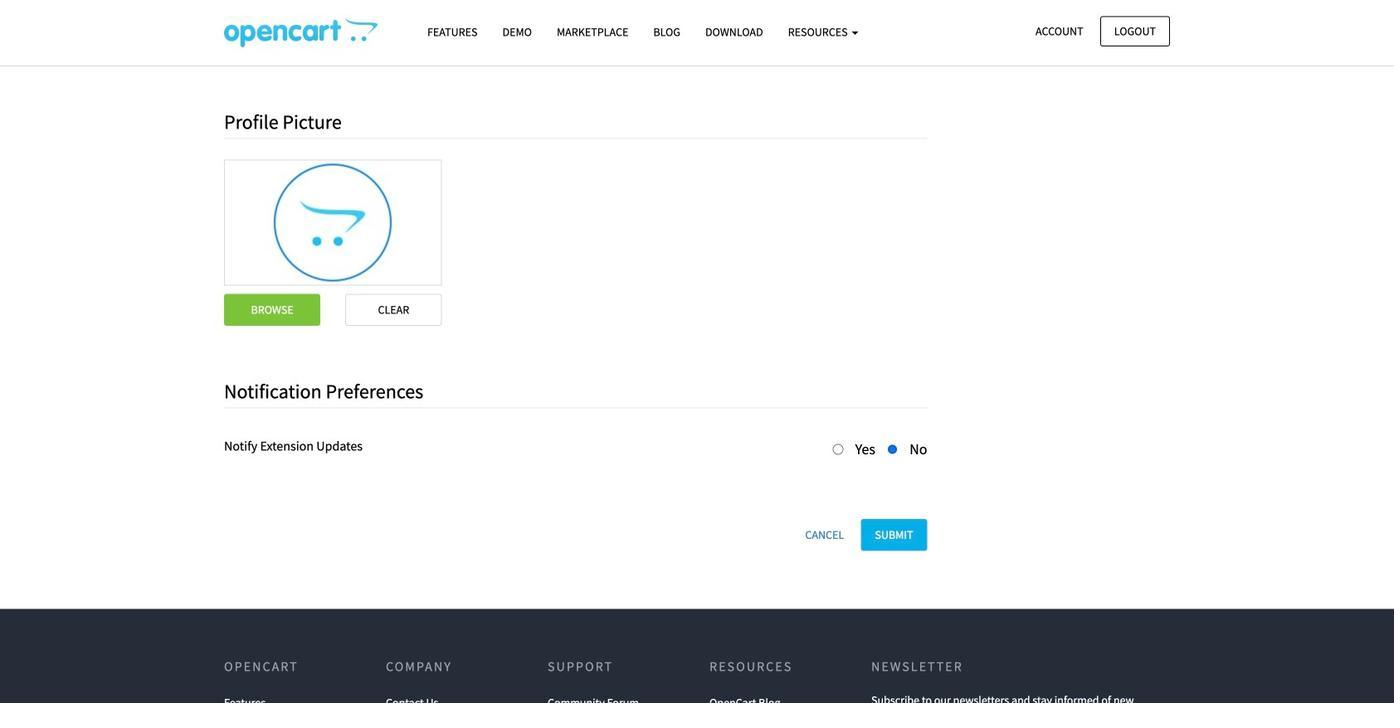 Task type: describe. For each thing, give the bounding box(es) containing it.
account edit image
[[224, 17, 378, 47]]



Task type: locate. For each thing, give the bounding box(es) containing it.
None radio
[[833, 444, 844, 455], [887, 444, 898, 455], [833, 444, 844, 455], [887, 444, 898, 455]]



Task type: vqa. For each thing, say whether or not it's contained in the screenshot.
radio
yes



